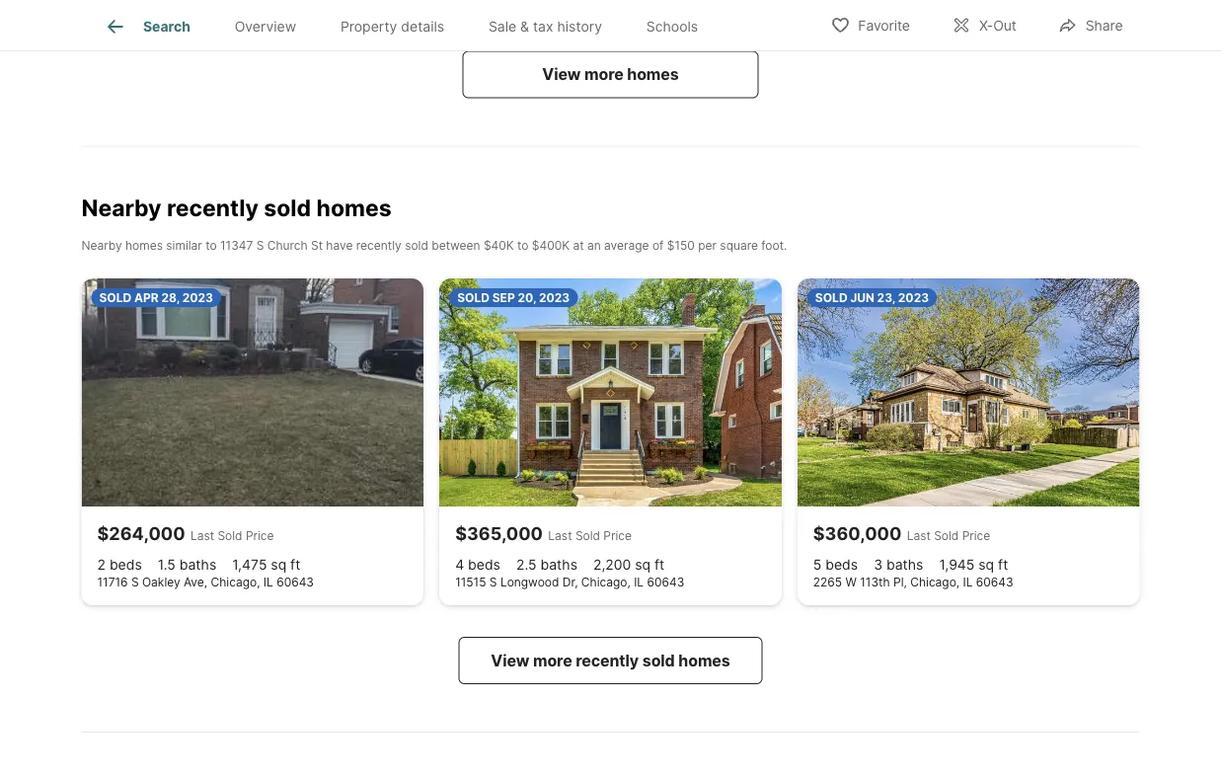 Task type: locate. For each thing, give the bounding box(es) containing it.
2023 for $365,000
[[539, 291, 570, 305]]

share button
[[1042, 4, 1140, 45]]

ft for $365,000
[[655, 557, 665, 573]]

il
[[264, 575, 273, 590], [634, 575, 644, 590], [964, 575, 973, 590]]

2 2023 from the left
[[539, 291, 570, 305]]

0 horizontal spatial sold
[[99, 291, 132, 305]]

2 horizontal spatial sq
[[979, 557, 995, 573]]

il for $365,000
[[634, 575, 644, 590]]

beds for $365,000
[[468, 557, 501, 573]]

to right $40k
[[518, 239, 529, 253]]

sold up 2,200
[[576, 529, 600, 543]]

1 vertical spatial nearby
[[81, 239, 122, 253]]

nearby for nearby homes similar to 11347 s church st have recently sold between $40k to $400k at an average of $150 per square foot.
[[81, 239, 122, 253]]

last up "2.5 baths"
[[548, 529, 572, 543]]

2 chicago, from the left
[[582, 575, 631, 590]]

11515
[[455, 575, 486, 590]]

1 horizontal spatial sq
[[635, 557, 651, 573]]

1 horizontal spatial view
[[543, 65, 581, 85]]

view
[[543, 65, 581, 85], [491, 651, 530, 671]]

view inside button
[[543, 65, 581, 85]]

last inside $360,000 last sold price
[[907, 529, 931, 543]]

60643 for $264,000
[[277, 575, 314, 590]]

3 60643 from the left
[[977, 575, 1014, 590]]

price up 1,475 sq ft
[[246, 529, 274, 543]]

chicago, down 1,475
[[211, 575, 260, 590]]

chicago, for $360,000
[[911, 575, 960, 590]]

2 horizontal spatial chicago,
[[911, 575, 960, 590]]

0 horizontal spatial s
[[131, 575, 139, 590]]

2 horizontal spatial il
[[964, 575, 973, 590]]

0 vertical spatial view
[[543, 65, 581, 85]]

2 horizontal spatial ft
[[999, 557, 1009, 573]]

more for recently
[[533, 651, 572, 671]]

chicago, down 2,200
[[582, 575, 631, 590]]

church
[[267, 239, 308, 253]]

beds up 11515
[[468, 557, 501, 573]]

sq for $365,000
[[635, 557, 651, 573]]

0 horizontal spatial price
[[246, 529, 274, 543]]

sep
[[493, 291, 515, 305]]

1,945
[[940, 557, 975, 573]]

sold apr 28, 2023
[[99, 291, 213, 305]]

60643 down "1,945 sq ft" at bottom right
[[977, 575, 1014, 590]]

1 horizontal spatial baths
[[541, 557, 578, 573]]

baths for $360,000
[[887, 557, 924, 573]]

st
[[311, 239, 323, 253]]

recently inside button
[[576, 651, 639, 671]]

1 vertical spatial view
[[491, 651, 530, 671]]

il down 2,200 sq ft
[[634, 575, 644, 590]]

1 horizontal spatial il
[[634, 575, 644, 590]]

1 horizontal spatial chicago,
[[582, 575, 631, 590]]

2 60643 from the left
[[647, 575, 685, 590]]

tab list containing search
[[81, 0, 736, 50]]

1 baths from the left
[[180, 557, 217, 573]]

2023 right 28,
[[182, 291, 213, 305]]

sold up 1,945
[[935, 529, 959, 543]]

sold inside $264,000 last sold price
[[218, 529, 243, 543]]

property details tab
[[319, 3, 467, 50]]

nearby up sold apr 28, 2023
[[81, 239, 122, 253]]

0 horizontal spatial view
[[491, 651, 530, 671]]

1 horizontal spatial beds
[[468, 557, 501, 573]]

homes
[[627, 65, 679, 85], [317, 195, 392, 222], [125, 239, 163, 253], [679, 651, 731, 671]]

view down the sale & tax history tab
[[543, 65, 581, 85]]

overview
[[235, 18, 296, 35]]

price inside $264,000 last sold price
[[246, 529, 274, 543]]

to left 11347
[[206, 239, 217, 253]]

schools
[[647, 18, 698, 35]]

0 horizontal spatial sold
[[264, 195, 311, 222]]

3 baths from the left
[[887, 557, 924, 573]]

sq right 2,200
[[635, 557, 651, 573]]

2 horizontal spatial sold
[[935, 529, 959, 543]]

recently up 11347
[[167, 195, 259, 222]]

beds for $264,000
[[110, 557, 142, 573]]

1 nearby from the top
[[81, 195, 162, 222]]

1 sold from the left
[[218, 529, 243, 543]]

&
[[521, 18, 529, 35]]

2265
[[814, 575, 843, 590]]

1 beds from the left
[[110, 557, 142, 573]]

schools tab
[[625, 3, 721, 50]]

sold
[[218, 529, 243, 543], [576, 529, 600, 543], [935, 529, 959, 543]]

tab list
[[81, 0, 736, 50]]

0 vertical spatial sold
[[264, 195, 311, 222]]

sale
[[489, 18, 517, 35]]

nearby for nearby recently sold homes
[[81, 195, 162, 222]]

more for homes
[[585, 65, 624, 85]]

2 horizontal spatial baths
[[887, 557, 924, 573]]

beds up 11716
[[110, 557, 142, 573]]

3 ft from the left
[[999, 557, 1009, 573]]

recently right have
[[356, 239, 402, 253]]

price inside $360,000 last sold price
[[963, 529, 991, 543]]

ft right 1,475
[[290, 557, 301, 573]]

2 horizontal spatial sold
[[816, 291, 848, 305]]

0 horizontal spatial 2023
[[182, 291, 213, 305]]

nearby recently sold homes
[[81, 195, 392, 222]]

chicago, down 1,945
[[911, 575, 960, 590]]

at
[[573, 239, 584, 253]]

1 horizontal spatial sold
[[405, 239, 429, 253]]

ft right 1,945
[[999, 557, 1009, 573]]

2023 for $360,000
[[899, 291, 929, 305]]

s right 11515
[[490, 575, 497, 590]]

search link
[[104, 15, 191, 39]]

sold left apr
[[99, 291, 132, 305]]

sold inside $365,000 last sold price
[[576, 529, 600, 543]]

baths up pl,
[[887, 557, 924, 573]]

1 horizontal spatial ft
[[655, 557, 665, 573]]

60643 for $360,000
[[977, 575, 1014, 590]]

0 horizontal spatial 60643
[[277, 575, 314, 590]]

price up "1,945 sq ft" at bottom right
[[963, 529, 991, 543]]

2 horizontal spatial 2023
[[899, 291, 929, 305]]

4 beds
[[455, 557, 501, 573]]

sq
[[271, 557, 287, 573], [635, 557, 651, 573], [979, 557, 995, 573]]

2 sold from the left
[[576, 529, 600, 543]]

view for view more homes
[[543, 65, 581, 85]]

0 horizontal spatial more
[[533, 651, 572, 671]]

0 horizontal spatial il
[[264, 575, 273, 590]]

1 horizontal spatial 60643
[[647, 575, 685, 590]]

s right 11347
[[257, 239, 264, 253]]

sold sep 20, 2023
[[457, 291, 570, 305]]

last
[[191, 529, 214, 543], [548, 529, 572, 543], [907, 529, 931, 543]]

1 horizontal spatial price
[[604, 529, 632, 543]]

sold inside $360,000 last sold price
[[935, 529, 959, 543]]

price for $365,000
[[604, 529, 632, 543]]

view inside button
[[491, 651, 530, 671]]

60643 down 2,200 sq ft
[[647, 575, 685, 590]]

1,945 sq ft
[[940, 557, 1009, 573]]

2 vertical spatial recently
[[576, 651, 639, 671]]

sq for $264,000
[[271, 557, 287, 573]]

2 horizontal spatial 60643
[[977, 575, 1014, 590]]

sq right 1,475
[[271, 557, 287, 573]]

3 last from the left
[[907, 529, 931, 543]]

last inside $365,000 last sold price
[[548, 529, 572, 543]]

ft
[[290, 557, 301, 573], [655, 557, 665, 573], [999, 557, 1009, 573]]

1 price from the left
[[246, 529, 274, 543]]

1 vertical spatial sold
[[405, 239, 429, 253]]

$264,000 last sold price
[[97, 523, 274, 545]]

3 beds from the left
[[826, 557, 858, 573]]

property details
[[341, 18, 445, 35]]

sold up 1,475
[[218, 529, 243, 543]]

0 vertical spatial recently
[[167, 195, 259, 222]]

23,
[[878, 291, 896, 305]]

last up 1.5 baths
[[191, 529, 214, 543]]

1 ft from the left
[[290, 557, 301, 573]]

overview tab
[[213, 3, 319, 50]]

1 60643 from the left
[[277, 575, 314, 590]]

1 horizontal spatial more
[[585, 65, 624, 85]]

1 horizontal spatial recently
[[356, 239, 402, 253]]

beds
[[110, 557, 142, 573], [468, 557, 501, 573], [826, 557, 858, 573]]

photo of 2265 w 113th pl, chicago, il 60643 image
[[798, 279, 1140, 507]]

3 sq from the left
[[979, 557, 995, 573]]

0 horizontal spatial chicago,
[[211, 575, 260, 590]]

more inside button
[[533, 651, 572, 671]]

1 horizontal spatial sold
[[576, 529, 600, 543]]

2 horizontal spatial sold
[[643, 651, 675, 671]]

price
[[246, 529, 274, 543], [604, 529, 632, 543], [963, 529, 991, 543]]

0 vertical spatial more
[[585, 65, 624, 85]]

more inside button
[[585, 65, 624, 85]]

1 vertical spatial recently
[[356, 239, 402, 253]]

il for $264,000
[[264, 575, 273, 590]]

1 sq from the left
[[271, 557, 287, 573]]

il down "1,945 sq ft" at bottom right
[[964, 575, 973, 590]]

price inside $365,000 last sold price
[[604, 529, 632, 543]]

2 last from the left
[[548, 529, 572, 543]]

2 beds from the left
[[468, 557, 501, 573]]

1 last from the left
[[191, 529, 214, 543]]

1 vertical spatial more
[[533, 651, 572, 671]]

to
[[206, 239, 217, 253], [518, 239, 529, 253]]

5
[[814, 557, 822, 573]]

0 horizontal spatial sq
[[271, 557, 287, 573]]

2 baths from the left
[[541, 557, 578, 573]]

sq right 1,945
[[979, 557, 995, 573]]

2 il from the left
[[634, 575, 644, 590]]

view down the longwood on the left
[[491, 651, 530, 671]]

2 beds
[[97, 557, 142, 573]]

last up 3 baths
[[907, 529, 931, 543]]

1 horizontal spatial sold
[[457, 291, 490, 305]]

2 horizontal spatial price
[[963, 529, 991, 543]]

last inside $264,000 last sold price
[[191, 529, 214, 543]]

1 sold from the left
[[99, 291, 132, 305]]

1,475
[[232, 557, 267, 573]]

nearby
[[81, 195, 162, 222], [81, 239, 122, 253]]

60643
[[277, 575, 314, 590], [647, 575, 685, 590], [977, 575, 1014, 590]]

more down 11515 s longwood dr, chicago, il 60643
[[533, 651, 572, 671]]

foot.
[[762, 239, 788, 253]]

s
[[257, 239, 264, 253], [131, 575, 139, 590], [490, 575, 497, 590]]

113th
[[861, 575, 891, 590]]

2 nearby from the top
[[81, 239, 122, 253]]

0 horizontal spatial beds
[[110, 557, 142, 573]]

2,200 sq ft
[[594, 557, 665, 573]]

2 ft from the left
[[655, 557, 665, 573]]

photo of 11716 s oakley ave, chicago, il 60643 image
[[81, 279, 424, 507]]

1 chicago, from the left
[[211, 575, 260, 590]]

2 price from the left
[[604, 529, 632, 543]]

sold
[[99, 291, 132, 305], [457, 291, 490, 305], [816, 291, 848, 305]]

2 sq from the left
[[635, 557, 651, 573]]

2 vertical spatial sold
[[643, 651, 675, 671]]

details
[[401, 18, 445, 35]]

0 horizontal spatial sold
[[218, 529, 243, 543]]

1 2023 from the left
[[182, 291, 213, 305]]

nearby up apr
[[81, 195, 162, 222]]

ft for $360,000
[[999, 557, 1009, 573]]

sold
[[264, 195, 311, 222], [405, 239, 429, 253], [643, 651, 675, 671]]

3 baths
[[874, 557, 924, 573]]

w
[[846, 575, 857, 590]]

recently
[[167, 195, 259, 222], [356, 239, 402, 253], [576, 651, 639, 671]]

1 horizontal spatial last
[[548, 529, 572, 543]]

2 sold from the left
[[457, 291, 490, 305]]

sold for $365,000
[[457, 291, 490, 305]]

chicago,
[[211, 575, 260, 590], [582, 575, 631, 590], [911, 575, 960, 590]]

$400k
[[532, 239, 570, 253]]

recently down dr,
[[576, 651, 639, 671]]

beds up w
[[826, 557, 858, 573]]

3 sold from the left
[[935, 529, 959, 543]]

2 horizontal spatial last
[[907, 529, 931, 543]]

s right 11716
[[131, 575, 139, 590]]

1 horizontal spatial 2023
[[539, 291, 570, 305]]

0 horizontal spatial baths
[[180, 557, 217, 573]]

2 horizontal spatial beds
[[826, 557, 858, 573]]

view more recently sold homes button
[[459, 637, 763, 685]]

3 chicago, from the left
[[911, 575, 960, 590]]

60643 down 1,475 sq ft
[[277, 575, 314, 590]]

2 horizontal spatial recently
[[576, 651, 639, 671]]

0 vertical spatial nearby
[[81, 195, 162, 222]]

2 horizontal spatial s
[[490, 575, 497, 590]]

out
[[994, 17, 1017, 34]]

4
[[455, 557, 464, 573]]

search
[[143, 18, 191, 35]]

homes inside button
[[679, 651, 731, 671]]

price up 2,200
[[604, 529, 632, 543]]

0 horizontal spatial to
[[206, 239, 217, 253]]

1 il from the left
[[264, 575, 273, 590]]

$150
[[667, 239, 695, 253]]

sold left sep
[[457, 291, 490, 305]]

sale & tax history tab
[[467, 3, 625, 50]]

have
[[326, 239, 353, 253]]

il down 1,475 sq ft
[[264, 575, 273, 590]]

last for $360,000
[[907, 529, 931, 543]]

ft right 2,200
[[655, 557, 665, 573]]

0 horizontal spatial last
[[191, 529, 214, 543]]

sold for $360,000
[[935, 529, 959, 543]]

3 2023 from the left
[[899, 291, 929, 305]]

0 horizontal spatial ft
[[290, 557, 301, 573]]

2023 right 23,
[[899, 291, 929, 305]]

3 il from the left
[[964, 575, 973, 590]]

sold left "jun"
[[816, 291, 848, 305]]

2023 right 20,
[[539, 291, 570, 305]]

1 horizontal spatial to
[[518, 239, 529, 253]]

1 horizontal spatial s
[[257, 239, 264, 253]]

x-
[[980, 17, 994, 34]]

3 price from the left
[[963, 529, 991, 543]]

baths up 11515 s longwood dr, chicago, il 60643
[[541, 557, 578, 573]]

apr
[[134, 291, 159, 305]]

last for $365,000
[[548, 529, 572, 543]]

more down history
[[585, 65, 624, 85]]

2023
[[182, 291, 213, 305], [539, 291, 570, 305], [899, 291, 929, 305]]

baths up ave,
[[180, 557, 217, 573]]

3 sold from the left
[[816, 291, 848, 305]]



Task type: describe. For each thing, give the bounding box(es) containing it.
2.5
[[516, 557, 537, 573]]

$40k
[[484, 239, 514, 253]]

60643 for $365,000
[[647, 575, 685, 590]]

tax
[[533, 18, 554, 35]]

price for $360,000
[[963, 529, 991, 543]]

sold inside button
[[643, 651, 675, 671]]

last for $264,000
[[191, 529, 214, 543]]

ft for $264,000
[[290, 557, 301, 573]]

dr,
[[563, 575, 578, 590]]

28,
[[161, 291, 180, 305]]

of
[[653, 239, 664, 253]]

1,475 sq ft
[[232, 557, 301, 573]]

history
[[558, 18, 602, 35]]

price for $264,000
[[246, 529, 274, 543]]

$365,000
[[455, 523, 543, 545]]

s for $365,000
[[490, 575, 497, 590]]

ave,
[[184, 575, 208, 590]]

3
[[874, 557, 883, 573]]

sold for $264,000
[[218, 529, 243, 543]]

11347
[[220, 239, 253, 253]]

2
[[97, 557, 106, 573]]

s for $264,000
[[131, 575, 139, 590]]

favorite
[[859, 17, 911, 34]]

x-out
[[980, 17, 1017, 34]]

nearby homes similar to 11347 s church st have recently sold between $40k to $400k at an average of $150 per square foot.
[[81, 239, 788, 253]]

2265 w 113th pl, chicago, il 60643
[[814, 575, 1014, 590]]

2 to from the left
[[518, 239, 529, 253]]

5 beds
[[814, 557, 858, 573]]

jun
[[851, 291, 875, 305]]

sold for $360,000
[[816, 291, 848, 305]]

$264,000
[[97, 523, 185, 545]]

square
[[720, 239, 758, 253]]

sold for $365,000
[[576, 529, 600, 543]]

baths for $365,000
[[541, 557, 578, 573]]

view more homes button
[[463, 51, 759, 99]]

photo of 11515 s longwood dr, chicago, il 60643 image
[[440, 279, 782, 507]]

sq for $360,000
[[979, 557, 995, 573]]

oakley
[[142, 575, 180, 590]]

il for $360,000
[[964, 575, 973, 590]]

baths for $264,000
[[180, 557, 217, 573]]

sold jun 23, 2023
[[816, 291, 929, 305]]

view more recently sold homes
[[491, 651, 731, 671]]

an
[[588, 239, 601, 253]]

view for view more recently sold homes
[[491, 651, 530, 671]]

1.5 baths
[[158, 557, 217, 573]]

11515 s longwood dr, chicago, il 60643
[[455, 575, 685, 590]]

2.5 baths
[[516, 557, 578, 573]]

view more homes
[[543, 65, 679, 85]]

0 horizontal spatial recently
[[167, 195, 259, 222]]

per
[[698, 239, 717, 253]]

chicago, for $365,000
[[582, 575, 631, 590]]

1.5
[[158, 557, 176, 573]]

1 to from the left
[[206, 239, 217, 253]]

$360,000 last sold price
[[814, 523, 991, 545]]

$360,000
[[814, 523, 902, 545]]

pl,
[[894, 575, 908, 590]]

11716
[[97, 575, 128, 590]]

between
[[432, 239, 481, 253]]

average
[[605, 239, 649, 253]]

longwood
[[501, 575, 559, 590]]

2,200
[[594, 557, 631, 573]]

x-out button
[[935, 4, 1034, 45]]

20,
[[518, 291, 536, 305]]

share
[[1086, 17, 1123, 34]]

beds for $360,000
[[826, 557, 858, 573]]

chicago, for $264,000
[[211, 575, 260, 590]]

sale & tax history
[[489, 18, 602, 35]]

$365,000 last sold price
[[455, 523, 632, 545]]

favorite button
[[814, 4, 927, 45]]

2023 for $264,000
[[182, 291, 213, 305]]

homes inside button
[[627, 65, 679, 85]]

sold for $264,000
[[99, 291, 132, 305]]

property
[[341, 18, 397, 35]]

11716 s oakley ave, chicago, il 60643
[[97, 575, 314, 590]]

similar
[[166, 239, 202, 253]]



Task type: vqa. For each thing, say whether or not it's contained in the screenshot.
have
yes



